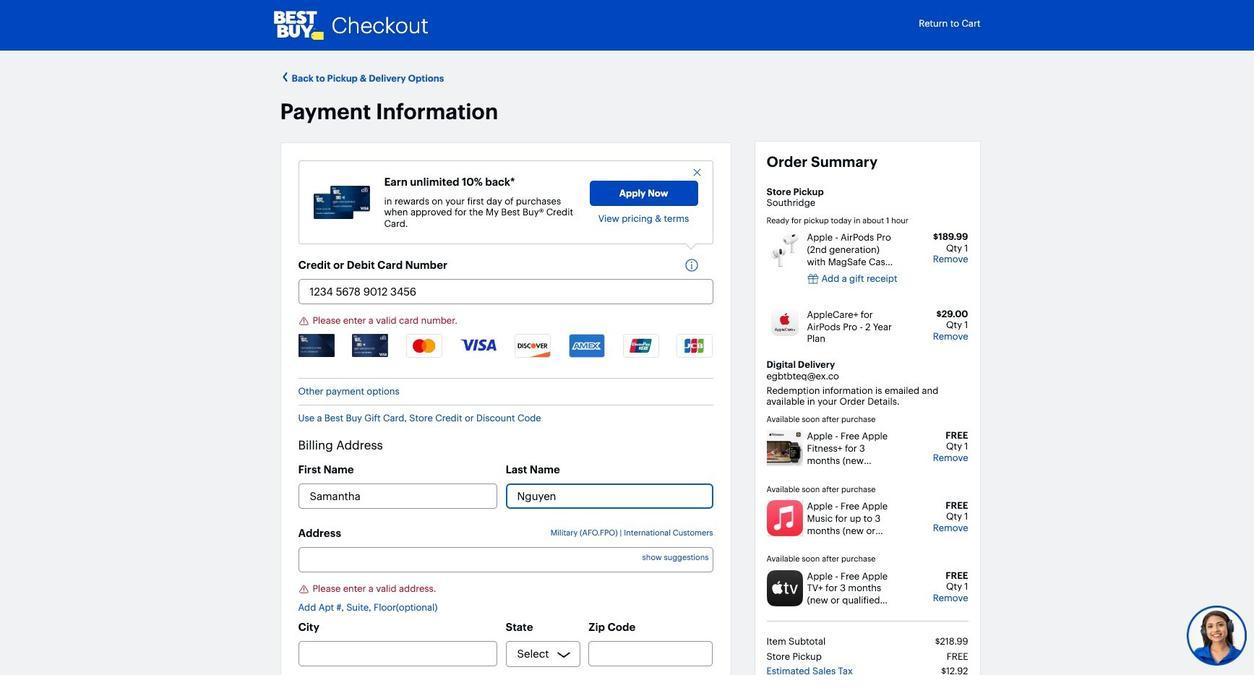 Task type: vqa. For each thing, say whether or not it's contained in the screenshot.
Best Buy Help Human Beacon IMAGE
yes



Task type: describe. For each thing, give the bounding box(es) containing it.
2 error image from the top
[[298, 584, 309, 595]]

close image
[[691, 167, 702, 178]]

best buy help human beacon image
[[1186, 605, 1247, 666]]

jcb image
[[677, 334, 713, 358]]

mastercard image
[[406, 334, 443, 358]]

union pay image
[[623, 334, 659, 358]]

visa image
[[461, 334, 497, 352]]

information image
[[684, 258, 706, 273]]



Task type: locate. For each thing, give the bounding box(es) containing it.
0 horizontal spatial my best buy card image
[[298, 334, 334, 357]]

None text field
[[298, 484, 497, 509], [589, 641, 713, 666], [298, 484, 497, 509], [589, 641, 713, 666]]

1 horizontal spatial my best buy card image
[[352, 334, 388, 357]]

list
[[298, 334, 713, 371]]

1 error image from the top
[[298, 316, 309, 327]]

discover image
[[515, 334, 551, 358]]

amex image
[[569, 334, 605, 358]]

0 vertical spatial error image
[[298, 316, 309, 327]]

2 my best buy card image from the left
[[352, 334, 388, 357]]

None field
[[298, 548, 713, 573]]

my best buy credit card image
[[313, 186, 370, 219]]

my best buy card image
[[298, 334, 334, 357], [352, 334, 388, 357]]

1 vertical spatial error image
[[298, 584, 309, 595]]

error image
[[298, 316, 309, 327], [298, 584, 309, 595]]

None text field
[[298, 279, 713, 305], [506, 484, 713, 509], [298, 641, 497, 666], [298, 279, 713, 305], [506, 484, 713, 509], [298, 641, 497, 666]]

1 my best buy card image from the left
[[298, 334, 334, 357]]



